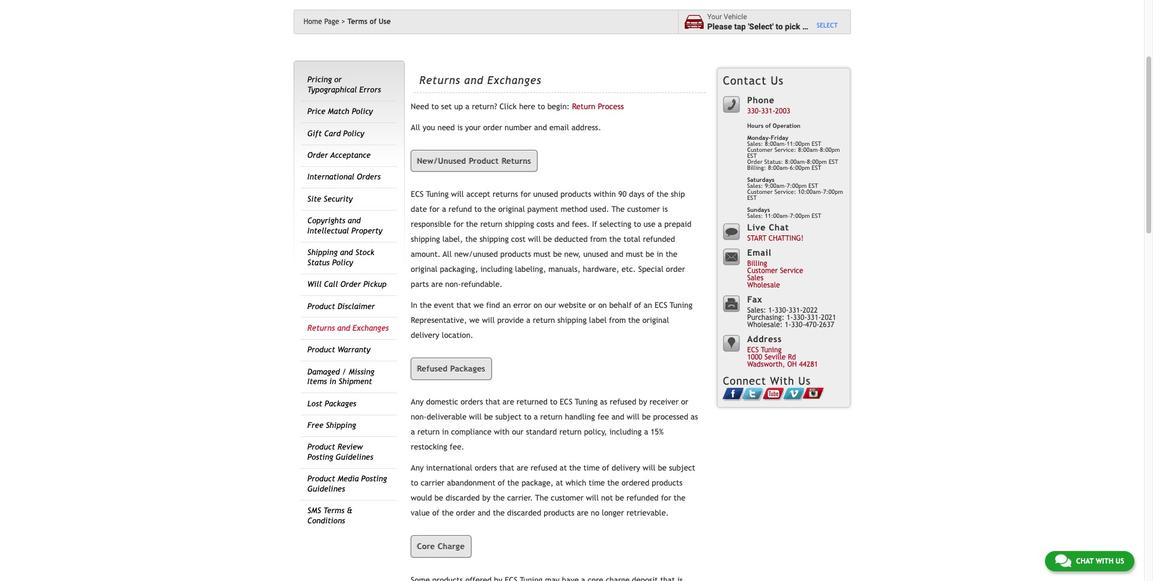 Task type: locate. For each thing, give the bounding box(es) containing it.
that inside any domestic orders that are returned to ecs tuning as refused by receiver or non-deliverable will be subject to a return handling fee and will be processed as a return in compliance with our standard return policy, including a 15% restocking fee.
[[486, 398, 500, 407]]

returns up product warranty at the left of page
[[308, 324, 335, 333]]

1 vertical spatial that
[[486, 398, 500, 407]]

that for subject
[[486, 398, 500, 407]]

1 vertical spatial us
[[799, 375, 811, 387]]

0 vertical spatial customer
[[627, 205, 660, 214]]

damaged / missing items in shipment
[[308, 368, 375, 386]]

in
[[411, 301, 418, 310]]

any up carrier
[[411, 464, 424, 473]]

chatting!
[[769, 235, 804, 243]]

shipping up amount.
[[411, 235, 440, 244]]

1 vertical spatial unused
[[583, 250, 608, 259]]

tuning inside ecs tuning will accept returns for unused products within 90 days of the ship date for a refund to the original payment method used. the customer is responsible for the return shipping costs and fees. if selecting to use a prepaid shipping label, the shipping cost will be deducted from the total refunded amount. all new/unused products must be new, unused and must be in the original packaging, including labeling, manuals, hardware, etc.  special order parts are non-refundable.
[[426, 190, 449, 199]]

0 vertical spatial chat
[[769, 222, 789, 232]]

saturdays
[[748, 177, 775, 183]]

your
[[708, 13, 722, 21]]

1 vertical spatial with
[[1096, 558, 1114, 566]]

shipping down "website"
[[558, 316, 587, 325]]

ecs inside in the event that we find an error on our website or on behalf of an ecs tuning representative, we will provide a return shipping label from the original delivery location.
[[655, 301, 668, 310]]

costs
[[537, 220, 554, 229]]

1 vertical spatial refunded
[[627, 494, 659, 503]]

1 horizontal spatial order
[[483, 123, 502, 132]]

posting for product review posting guidelines
[[308, 453, 333, 462]]

sales: up live
[[748, 213, 763, 219]]

the down package,
[[535, 494, 549, 503]]

and right fee
[[612, 413, 625, 422]]

0 horizontal spatial customer
[[551, 494, 584, 503]]

or inside pricing or typographical errors
[[334, 75, 342, 84]]

0 vertical spatial shipping
[[308, 248, 338, 257]]

operation
[[773, 123, 801, 129]]

in down deliverable
[[442, 428, 449, 437]]

0 vertical spatial posting
[[308, 453, 333, 462]]

website
[[559, 301, 586, 310]]

0 horizontal spatial must
[[534, 250, 551, 259]]

0 horizontal spatial our
[[512, 428, 524, 437]]

including inside any domestic orders that are returned to ecs tuning as refused by receiver or non-deliverable will be subject to a return handling fee and will be processed as a return in compliance with our standard return policy, including a 15% restocking fee.
[[610, 428, 642, 437]]

0 vertical spatial delivery
[[411, 331, 440, 340]]

470-
[[806, 321, 820, 329]]

at left which
[[556, 479, 563, 488]]

on right the error at left bottom
[[534, 301, 542, 310]]

1 horizontal spatial unused
[[583, 250, 608, 259]]

chat right the comments image
[[1077, 558, 1094, 566]]

1 horizontal spatial with
[[1096, 558, 1114, 566]]

with inside any domestic orders that are returned to ecs tuning as refused by receiver or non-deliverable will be subject to a return handling fee and will be processed as a return in compliance with our standard return policy, including a 15% restocking fee.
[[494, 428, 510, 437]]

seville
[[765, 353, 786, 362]]

1 horizontal spatial the
[[612, 205, 625, 214]]

return down accept
[[480, 220, 503, 229]]

order down the abandonment
[[456, 509, 475, 518]]

1 vertical spatial service:
[[775, 189, 796, 195]]

shipping inside shipping and stock status policy
[[308, 248, 338, 257]]

us
[[771, 74, 784, 87], [799, 375, 811, 387], [1116, 558, 1125, 566]]

returned
[[517, 398, 548, 407]]

2 service: from the top
[[775, 189, 796, 195]]

1 horizontal spatial delivery
[[612, 464, 641, 473]]

1 horizontal spatial order
[[340, 280, 361, 289]]

0 vertical spatial that
[[457, 301, 471, 310]]

of inside "hours of operation monday-friday sales: 8:00am-11:00pm est customer service: 8:00am-8:00pm est order status: 8:00am-8:00pm est billing: 8:00am-6:00pm est saturdays sales: 9:00am-7:00pm est customer service: 10:00am-7:00pm est sundays sales: 11:00am-7:00pm est"
[[766, 123, 771, 129]]

will call order pickup
[[308, 280, 387, 289]]

posting down free
[[308, 453, 333, 462]]

0 horizontal spatial non-
[[411, 413, 427, 422]]

product for product warranty
[[308, 346, 335, 355]]

1 vertical spatial by
[[482, 494, 491, 503]]

0 vertical spatial any
[[411, 398, 424, 407]]

2 horizontal spatial returns
[[502, 157, 532, 166]]

1 vertical spatial our
[[512, 428, 524, 437]]

hours of operation monday-friday sales: 8:00am-11:00pm est customer service: 8:00am-8:00pm est order status: 8:00am-8:00pm est billing: 8:00am-6:00pm est saturdays sales: 9:00am-7:00pm est customer service: 10:00am-7:00pm est sundays sales: 11:00am-7:00pm est
[[748, 123, 843, 219]]

ecs inside address ecs tuning 1000 seville rd wadsworth, oh 44281
[[748, 346, 759, 355]]

order acceptance link
[[308, 151, 371, 160]]

1 vertical spatial guidelines
[[308, 485, 345, 494]]

all inside ecs tuning will accept returns for unused products within 90 days of the ship date for a refund to the original payment method used. the customer is responsible for the return shipping costs and fees. if selecting to use a prepaid shipping label, the shipping cost will be deducted from the total refunded amount. all new/unused products must be new, unused and must be in the original packaging, including labeling, manuals, hardware, etc.  special order parts are non-refundable.
[[443, 250, 452, 259]]

1 horizontal spatial our
[[545, 301, 556, 310]]

product down free
[[308, 443, 335, 452]]

returns and exchanges up warranty
[[308, 324, 389, 333]]

0 horizontal spatial us
[[771, 74, 784, 87]]

that up carrier.
[[500, 464, 514, 473]]

orders up the abandonment
[[475, 464, 497, 473]]

1- right wholesale:
[[785, 321, 792, 329]]

orders for abandonment
[[475, 464, 497, 473]]

the
[[612, 205, 625, 214], [535, 494, 549, 503]]

2 any from the top
[[411, 464, 424, 473]]

ecs inside ecs tuning will accept returns for unused products within 90 days of the ship date for a refund to the original payment method used. the customer is responsible for the return shipping costs and fees. if selecting to use a prepaid shipping label, the shipping cost will be deducted from the total refunded amount. all new/unused products must be new, unused and must be in the original packaging, including labeling, manuals, hardware, etc.  special order parts are non-refundable.
[[411, 190, 424, 199]]

product inside product review posting guidelines
[[308, 443, 335, 452]]

15%
[[651, 428, 664, 437]]

1 horizontal spatial an
[[644, 301, 652, 310]]

a down the error at left bottom
[[526, 316, 531, 325]]

be
[[543, 235, 552, 244], [553, 250, 562, 259], [646, 250, 655, 259], [484, 413, 493, 422], [642, 413, 651, 422], [658, 464, 667, 473], [435, 494, 443, 503], [616, 494, 624, 503]]

pricing or typographical errors
[[308, 75, 381, 94]]

refunded inside any international orders that are refused at the time of delivery will be subject to carrier abandonment of the package, at which time the ordered products would be discarded by the carrier. the customer will not be refunded for the value of the order and the discarded products are no longer retrievable.
[[627, 494, 659, 503]]

any for any international orders that are refused at the time of delivery will be subject to carrier abandonment of the package, at which time the ordered products would be discarded by the carrier. the customer will not be refunded for the value of the order and the discarded products are no longer retrievable.
[[411, 464, 424, 473]]

1 horizontal spatial refused
[[610, 398, 637, 407]]

a right up
[[466, 102, 470, 111]]

will
[[308, 280, 322, 289]]

0 vertical spatial order
[[483, 123, 502, 132]]

sales: down fax
[[748, 307, 766, 315]]

as right processed
[[691, 413, 698, 422]]

abandonment
[[447, 479, 496, 488]]

terms right page
[[348, 17, 368, 26]]

2 vertical spatial customer
[[748, 267, 778, 275]]

0 horizontal spatial posting
[[308, 453, 333, 462]]

new,
[[564, 250, 581, 259]]

within
[[594, 190, 616, 199]]

are inside ecs tuning will accept returns for unused products within 90 days of the ship date for a refund to the original payment method used. the customer is responsible for the return shipping costs and fees. if selecting to use a prepaid shipping label, the shipping cost will be deducted from the total refunded amount. all new/unused products must be new, unused and must be in the original packaging, including labeling, manuals, hardware, etc.  special order parts are non-refundable.
[[431, 280, 443, 289]]

product for product media posting guidelines
[[308, 475, 335, 484]]

a inside your vehicle please tap 'select' to pick a vehicle
[[803, 21, 807, 31]]

0 vertical spatial customer
[[748, 147, 773, 153]]

are
[[431, 280, 443, 289], [503, 398, 514, 407], [517, 464, 528, 473], [577, 509, 589, 518]]

0 vertical spatial guidelines
[[336, 453, 373, 462]]

delivery up ordered
[[612, 464, 641, 473]]

responsible
[[411, 220, 451, 229]]

to down returned
[[524, 413, 532, 422]]

1 horizontal spatial non-
[[445, 280, 461, 289]]

and inside 'copyrights and intellectual property'
[[348, 216, 361, 225]]

tuning
[[426, 190, 449, 199], [670, 301, 693, 310], [761, 346, 782, 355], [575, 398, 598, 407]]

ecs up handling at the bottom of the page
[[560, 398, 573, 407]]

new/unused
[[454, 250, 498, 259]]

1 vertical spatial subject
[[669, 464, 696, 473]]

2 horizontal spatial order
[[748, 159, 763, 165]]

0 vertical spatial the
[[612, 205, 625, 214]]

product left media at the left bottom
[[308, 475, 335, 484]]

ecs down special
[[655, 301, 668, 310]]

subject down processed
[[669, 464, 696, 473]]

copyrights and intellectual property
[[308, 216, 383, 235]]

product for product review posting guidelines
[[308, 443, 335, 452]]

provide
[[497, 316, 524, 325]]

1 vertical spatial customer
[[748, 189, 773, 195]]

us up phone
[[771, 74, 784, 87]]

0 vertical spatial 8:00pm
[[820, 147, 840, 153]]

subject down returned
[[495, 413, 522, 422]]

return inside in the event that we find an error on our website or on behalf of an ecs tuning representative, we will provide a return shipping label from the original delivery location.
[[533, 316, 555, 325]]

0 vertical spatial at
[[560, 464, 567, 473]]

vehicle
[[809, 21, 835, 31]]

and inside any international orders that are refused at the time of delivery will be subject to carrier abandonment of the package, at which time the ordered products would be discarded by the carrier. the customer will not be refunded for the value of the order and the discarded products are no longer retrievable.
[[478, 509, 491, 518]]

0 vertical spatial from
[[590, 235, 607, 244]]

of right behalf
[[634, 301, 642, 310]]

status
[[308, 258, 330, 267]]

0 vertical spatial in
[[657, 250, 664, 259]]

0 vertical spatial refunded
[[643, 235, 675, 244]]

sales: down billing:
[[748, 183, 763, 189]]

products
[[561, 190, 592, 199], [500, 250, 531, 259], [652, 479, 683, 488], [544, 509, 575, 518]]

to right returned
[[550, 398, 558, 407]]

policy right card
[[343, 129, 364, 138]]

sales: down hours
[[748, 141, 763, 147]]

posting inside product media posting guidelines
[[361, 475, 387, 484]]

be up compliance
[[484, 413, 493, 422]]

exchanges down disclaimer
[[353, 324, 389, 333]]

here
[[519, 102, 535, 111]]

4 sales: from the top
[[748, 307, 766, 315]]

us right the comments image
[[1116, 558, 1125, 566]]

return up standard
[[540, 413, 563, 422]]

in down damaged
[[330, 377, 336, 386]]

8:00pm down 11:00pm
[[807, 159, 827, 165]]

orders inside any domestic orders that are returned to ecs tuning as refused by receiver or non-deliverable will be subject to a return handling fee and will be processed as a return in compliance with our standard return policy, including a 15% restocking fee.
[[461, 398, 483, 407]]

by left receiver
[[639, 398, 647, 407]]

property
[[351, 226, 383, 235]]

lost
[[308, 399, 322, 408]]

exchanges
[[488, 74, 542, 86], [353, 324, 389, 333]]

price match policy
[[308, 107, 373, 116]]

1 vertical spatial as
[[691, 413, 698, 422]]

order right your
[[483, 123, 502, 132]]

exchanges up need to set up a return?  click here to begin: return process
[[488, 74, 542, 86]]

8:00am-
[[765, 141, 787, 147], [798, 147, 820, 153], [785, 159, 807, 165], [768, 165, 790, 171]]

to inside your vehicle please tap 'select' to pick a vehicle
[[776, 21, 783, 31]]

1 vertical spatial at
[[556, 479, 563, 488]]

the inside ecs tuning will accept returns for unused products within 90 days of the ship date for a refund to the original payment method used. the customer is responsible for the return shipping costs and fees. if selecting to use a prepaid shipping label, the shipping cost will be deducted from the total refunded amount. all new/unused products must be new, unused and must be in the original packaging, including labeling, manuals, hardware, etc.  special order parts are non-refundable.
[[612, 205, 625, 214]]

0 horizontal spatial or
[[334, 75, 342, 84]]

1 vertical spatial returns and exchanges
[[308, 324, 389, 333]]

the inside any international orders that are refused at the time of delivery will be subject to carrier abandonment of the package, at which time the ordered products would be discarded by the carrier. the customer will not be refunded for the value of the order and the discarded products are no longer retrievable.
[[535, 494, 549, 503]]

of inside ecs tuning will accept returns for unused products within 90 days of the ship date for a refund to the original payment method used. the customer is responsible for the return shipping costs and fees. if selecting to use a prepaid shipping label, the shipping cost will be deducted from the total refunded amount. all new/unused products must be new, unused and must be in the original packaging, including labeling, manuals, hardware, etc.  special order parts are non-refundable.
[[647, 190, 655, 199]]

any inside any domestic orders that are returned to ecs tuning as refused by receiver or non-deliverable will be subject to a return handling fee and will be processed as a return in compliance with our standard return policy, including a 15% restocking fee.
[[411, 398, 424, 407]]

us for chat
[[1116, 558, 1125, 566]]

1 vertical spatial policy
[[343, 129, 364, 138]]

7:00pm right the 9:00am-
[[823, 189, 843, 195]]

us down 44281
[[799, 375, 811, 387]]

1 horizontal spatial packages
[[451, 365, 486, 374]]

must up 'labeling,'
[[534, 250, 551, 259]]

delivery inside in the event that we find an error on our website or on behalf of an ecs tuning representative, we will provide a return shipping label from the original delivery location.
[[411, 331, 440, 340]]

posting for product media posting guidelines
[[361, 475, 387, 484]]

non- inside ecs tuning will accept returns for unused products within 90 days of the ship date for a refund to the original payment method used. the customer is responsible for the return shipping costs and fees. if selecting to use a prepaid shipping label, the shipping cost will be deducted from the total refunded amount. all new/unused products must be new, unused and must be in the original packaging, including labeling, manuals, hardware, etc.  special order parts are non-refundable.
[[445, 280, 461, 289]]

contact us
[[723, 74, 784, 87]]

value
[[411, 509, 430, 518]]

to
[[776, 21, 783, 31], [432, 102, 439, 111], [538, 102, 545, 111], [474, 205, 482, 214], [634, 220, 641, 229], [550, 398, 558, 407], [524, 413, 532, 422], [411, 479, 418, 488]]

guidelines inside product media posting guidelines
[[308, 485, 345, 494]]

address
[[748, 334, 782, 344]]

unused up payment
[[533, 190, 558, 199]]

1 horizontal spatial is
[[663, 205, 668, 214]]

if
[[592, 220, 597, 229]]

0 vertical spatial as
[[600, 398, 608, 407]]

posting right media at the left bottom
[[361, 475, 387, 484]]

1 service: from the top
[[775, 147, 796, 153]]

site security link
[[308, 195, 353, 204]]

2 vertical spatial policy
[[332, 258, 353, 267]]

product inside product media posting guidelines
[[308, 475, 335, 484]]

policy inside shipping and stock status policy
[[332, 258, 353, 267]]

1 any from the top
[[411, 398, 424, 407]]

0 vertical spatial non-
[[445, 280, 461, 289]]

for
[[521, 190, 531, 199], [429, 205, 440, 214], [454, 220, 464, 229], [661, 494, 672, 503]]

subject inside any international orders that are refused at the time of delivery will be subject to carrier abandonment of the package, at which time the ordered products would be discarded by the carrier. the customer will not be refunded for the value of the order and the discarded products are no longer retrievable.
[[669, 464, 696, 473]]

non- inside any domestic orders that are returned to ecs tuning as refused by receiver or non-deliverable will be subject to a return handling fee and will be processed as a return in compliance with our standard return policy, including a 15% restocking fee.
[[411, 413, 427, 422]]

0 vertical spatial by
[[639, 398, 647, 407]]

1 vertical spatial order
[[666, 265, 685, 274]]

product media posting guidelines link
[[308, 475, 387, 494]]

are right parts on the left
[[431, 280, 443, 289]]

our left "website"
[[545, 301, 556, 310]]

pricing
[[308, 75, 332, 84]]

chat
[[769, 222, 789, 232], [1077, 558, 1094, 566]]

order inside any international orders that are refused at the time of delivery will be subject to carrier abandonment of the package, at which time the ordered products would be discarded by the carrier. the customer will not be refunded for the value of the order and the discarded products are no longer retrievable.
[[456, 509, 475, 518]]

guidelines inside product review posting guidelines
[[336, 453, 373, 462]]

restocking
[[411, 443, 448, 452]]

by inside any international orders that are refused at the time of delivery will be subject to carrier abandonment of the package, at which time the ordered products would be discarded by the carrier. the customer will not be refunded for the value of the order and the discarded products are no longer retrievable.
[[482, 494, 491, 503]]

selecting
[[600, 220, 632, 229]]

and inside shipping and stock status policy
[[340, 248, 353, 257]]

start
[[748, 235, 767, 243]]

international
[[426, 464, 472, 473]]

return
[[572, 102, 596, 111]]

an right find
[[503, 301, 511, 310]]

original down returns
[[498, 205, 525, 214]]

refused up package,
[[531, 464, 557, 473]]

delivery
[[411, 331, 440, 340], [612, 464, 641, 473]]

of inside in the event that we find an error on our website or on behalf of an ecs tuning representative, we will provide a return shipping label from the original delivery location.
[[634, 301, 642, 310]]

0 vertical spatial our
[[545, 301, 556, 310]]

of
[[370, 17, 377, 26], [766, 123, 771, 129], [647, 190, 655, 199], [634, 301, 642, 310], [602, 464, 610, 473], [498, 479, 505, 488], [432, 509, 440, 518]]

1 vertical spatial posting
[[361, 475, 387, 484]]

0 horizontal spatial exchanges
[[353, 324, 389, 333]]

0 vertical spatial or
[[334, 75, 342, 84]]

shipment
[[339, 377, 372, 386]]

service: down friday
[[775, 147, 796, 153]]

sales:
[[748, 141, 763, 147], [748, 183, 763, 189], [748, 213, 763, 219], [748, 307, 766, 315]]

orders inside any international orders that are refused at the time of delivery will be subject to carrier abandonment of the package, at which time the ordered products would be discarded by the carrier. the customer will not be refunded for the value of the order and the discarded products are no longer retrievable.
[[475, 464, 497, 473]]

behalf
[[609, 301, 632, 310]]

all down 'label,'
[[443, 250, 452, 259]]

1 vertical spatial original
[[411, 265, 438, 274]]

1 horizontal spatial customer
[[627, 205, 660, 214]]

0 vertical spatial with
[[494, 428, 510, 437]]

1 vertical spatial refused
[[531, 464, 557, 473]]

1 vertical spatial from
[[609, 316, 626, 325]]

0 vertical spatial policy
[[352, 107, 373, 116]]

original
[[498, 205, 525, 214], [411, 265, 438, 274], [643, 316, 669, 325]]

1 vertical spatial the
[[535, 494, 549, 503]]

product disclaimer link
[[308, 302, 375, 311]]

and up property
[[348, 216, 361, 225]]

that inside in the event that we find an error on our website or on behalf of an ecs tuning representative, we will provide a return shipping label from the original delivery location.
[[457, 301, 471, 310]]

2 horizontal spatial us
[[1116, 558, 1125, 566]]

begin:
[[548, 102, 570, 111]]

customer down which
[[551, 494, 584, 503]]

terms inside the sms terms & conditions
[[324, 507, 345, 516]]

billing:
[[748, 165, 766, 171]]

shipping
[[308, 248, 338, 257], [326, 421, 356, 430]]

1 horizontal spatial as
[[691, 413, 698, 422]]

lost packages
[[308, 399, 356, 408]]

non- down packaging, in the left of the page
[[445, 280, 461, 289]]

and down the abandonment
[[478, 509, 491, 518]]

from inside ecs tuning will accept returns for unused products within 90 days of the ship date for a refund to the original payment method used. the customer is responsible for the return shipping costs and fees. if selecting to use a prepaid shipping label, the shipping cost will be deducted from the total refunded amount. all new/unused products must be new, unused and must be in the original packaging, including labeling, manuals, hardware, etc.  special order parts are non-refundable.
[[590, 235, 607, 244]]

your
[[465, 123, 481, 132]]

time up not
[[589, 479, 605, 488]]

and inside any domestic orders that are returned to ecs tuning as refused by receiver or non-deliverable will be subject to a return handling fee and will be processed as a return in compliance with our standard return policy, including a 15% restocking fee.
[[612, 413, 625, 422]]

delivery inside any international orders that are refused at the time of delivery will be subject to carrier abandonment of the package, at which time the ordered products would be discarded by the carrier. the customer will not be refunded for the value of the order and the discarded products are no longer retrievable.
[[612, 464, 641, 473]]

ecs inside any domestic orders that are returned to ecs tuning as refused by receiver or non-deliverable will be subject to a return handling fee and will be processed as a return in compliance with our standard return policy, including a 15% restocking fee.
[[560, 398, 573, 407]]

1 horizontal spatial or
[[589, 301, 596, 310]]

2 vertical spatial in
[[442, 428, 449, 437]]

discarded down the abandonment
[[446, 494, 480, 503]]

product down will
[[308, 302, 335, 311]]

0 horizontal spatial including
[[481, 265, 513, 274]]

refused inside any international orders that are refused at the time of delivery will be subject to carrier abandonment of the package, at which time the ordered products would be discarded by the carrier. the customer will not be refunded for the value of the order and the discarded products are no longer retrievable.
[[531, 464, 557, 473]]

errors
[[359, 85, 381, 94]]

of right days
[[647, 190, 655, 199]]

1 horizontal spatial posting
[[361, 475, 387, 484]]

including
[[481, 265, 513, 274], [610, 428, 642, 437]]

0 horizontal spatial the
[[535, 494, 549, 503]]

discarded down carrier.
[[507, 509, 542, 518]]

oh
[[788, 361, 797, 369]]

order left status:
[[748, 159, 763, 165]]

guidelines for media
[[308, 485, 345, 494]]

with right compliance
[[494, 428, 510, 437]]

any inside any international orders that are refused at the time of delivery will be subject to carrier abandonment of the package, at which time the ordered products would be discarded by the carrier. the customer will not be refunded for the value of the order and the discarded products are no longer retrievable.
[[411, 464, 424, 473]]

/
[[342, 368, 347, 377]]

service: left 10:00am-
[[775, 189, 796, 195]]

is inside ecs tuning will accept returns for unused products within 90 days of the ship date for a refund to the original payment method used. the customer is responsible for the return shipping costs and fees. if selecting to use a prepaid shipping label, the shipping cost will be deducted from the total refunded amount. all new/unused products must be new, unused and must be in the original packaging, including labeling, manuals, hardware, etc.  special order parts are non-refundable.
[[663, 205, 668, 214]]

is up prepaid
[[663, 205, 668, 214]]

11:00am-
[[765, 213, 790, 219]]

2 horizontal spatial original
[[643, 316, 669, 325]]

2637
[[820, 321, 835, 329]]

0 vertical spatial is
[[457, 123, 463, 132]]

1- up wholesale:
[[769, 307, 775, 315]]

location.
[[442, 331, 474, 340]]

3 customer from the top
[[748, 267, 778, 275]]

price
[[308, 107, 325, 116]]

customer up 'use' in the top right of the page
[[627, 205, 660, 214]]

from inside in the event that we find an error on our website or on behalf of an ecs tuning representative, we will provide a return shipping label from the original delivery location.
[[609, 316, 626, 325]]

0 horizontal spatial unused
[[533, 190, 558, 199]]

0 horizontal spatial terms
[[324, 507, 345, 516]]

unused
[[533, 190, 558, 199], [583, 250, 608, 259]]

customer inside email billing customer service sales wholesale
[[748, 267, 778, 275]]

for inside any international orders that are refused at the time of delivery will be subject to carrier abandonment of the package, at which time the ordered products would be discarded by the carrier. the customer will not be refunded for the value of the order and the discarded products are no longer retrievable.
[[661, 494, 672, 503]]

of up not
[[602, 464, 610, 473]]

1 vertical spatial customer
[[551, 494, 584, 503]]

2 horizontal spatial order
[[666, 265, 685, 274]]

and up deducted
[[557, 220, 570, 229]]

0 vertical spatial terms
[[348, 17, 368, 26]]

we left find
[[474, 301, 484, 310]]

refunded down 'use' in the top right of the page
[[643, 235, 675, 244]]

damaged
[[308, 368, 340, 377]]

will down find
[[482, 316, 495, 325]]

2 horizontal spatial or
[[681, 398, 689, 407]]

packages up the free shipping link
[[325, 399, 356, 408]]

policy
[[352, 107, 373, 116], [343, 129, 364, 138], [332, 258, 353, 267]]

special
[[639, 265, 664, 274]]

0 horizontal spatial chat
[[769, 222, 789, 232]]

order
[[308, 151, 328, 160], [748, 159, 763, 165], [340, 280, 361, 289]]

or up processed
[[681, 398, 689, 407]]

package,
[[522, 479, 554, 488]]

posting inside product review posting guidelines
[[308, 453, 333, 462]]

1 vertical spatial packages
[[325, 399, 356, 408]]

2 horizontal spatial in
[[657, 250, 664, 259]]

refunded inside ecs tuning will accept returns for unused products within 90 days of the ship date for a refund to the original payment method used. the customer is responsible for the return shipping costs and fees. if selecting to use a prepaid shipping label, the shipping cost will be deducted from the total refunded amount. all new/unused products must be new, unused and must be in the original packaging, including labeling, manuals, hardware, etc.  special order parts are non-refundable.
[[643, 235, 675, 244]]

330- down phone
[[748, 107, 762, 116]]

0 horizontal spatial all
[[411, 123, 420, 132]]

are left returned
[[503, 398, 514, 407]]

which
[[566, 479, 587, 488]]

shipping inside in the event that we find an error on our website or on behalf of an ecs tuning representative, we will provide a return shipping label from the original delivery location.
[[558, 316, 587, 325]]

that inside any international orders that are refused at the time of delivery will be subject to carrier abandonment of the package, at which time the ordered products would be discarded by the carrier. the customer will not be refunded for the value of the order and the discarded products are no longer retrievable.
[[500, 464, 514, 473]]



Task type: vqa. For each thing, say whether or not it's contained in the screenshot.
THE HELLA
no



Task type: describe. For each thing, give the bounding box(es) containing it.
process
[[598, 102, 624, 111]]

for up responsible
[[429, 205, 440, 214]]

1 vertical spatial shipping
[[326, 421, 356, 430]]

our inside any domestic orders that are returned to ecs tuning as refused by receiver or non-deliverable will be subject to a return handling fee and will be processed as a return in compliance with our standard return policy, including a 15% restocking fee.
[[512, 428, 524, 437]]

international orders link
[[308, 173, 381, 182]]

guidelines for review
[[336, 453, 373, 462]]

1 horizontal spatial returns
[[419, 74, 461, 86]]

return up restocking at bottom left
[[418, 428, 440, 437]]

product warranty
[[308, 346, 370, 355]]

2 an from the left
[[644, 301, 652, 310]]

sales link
[[748, 274, 764, 283]]

7:00pm down 10:00am-
[[790, 213, 810, 219]]

no
[[591, 509, 600, 518]]

wadsworth,
[[748, 361, 785, 369]]

1 horizontal spatial terms
[[348, 17, 368, 26]]

330- down 2022
[[792, 321, 806, 329]]

returns
[[493, 190, 518, 199]]

and up return?
[[464, 74, 484, 86]]

be up special
[[646, 250, 655, 259]]

to down accept
[[474, 205, 482, 214]]

will right fee
[[627, 413, 640, 422]]

0 vertical spatial time
[[584, 464, 600, 473]]

0 horizontal spatial order
[[308, 151, 328, 160]]

products down cost
[[500, 250, 531, 259]]

refused inside any domestic orders that are returned to ecs tuning as refused by receiver or non-deliverable will be subject to a return handling fee and will be processed as a return in compliance with our standard return policy, including a 15% restocking fee.
[[610, 398, 637, 407]]

products right ordered
[[652, 479, 683, 488]]

packages for lost packages
[[325, 399, 356, 408]]

or inside in the event that we find an error on our website or on behalf of an ecs tuning representative, we will provide a return shipping label from the original delivery location.
[[589, 301, 596, 310]]

will inside in the event that we find an error on our website or on behalf of an ecs tuning representative, we will provide a return shipping label from the original delivery location.
[[482, 316, 495, 325]]

any for any domestic orders that are returned to ecs tuning as refused by receiver or non-deliverable will be subject to a return handling fee and will be processed as a return in compliance with our standard return policy, including a 15% restocking fee.
[[411, 398, 424, 407]]

are up package,
[[517, 464, 528, 473]]

product media posting guidelines
[[308, 475, 387, 494]]

a inside in the event that we find an error on our website or on behalf of an ecs tuning representative, we will provide a return shipping label from the original delivery location.
[[526, 316, 531, 325]]

0 vertical spatial all
[[411, 123, 420, 132]]

terms of use
[[348, 17, 391, 26]]

will up compliance
[[469, 413, 482, 422]]

page
[[324, 17, 339, 26]]

ordered
[[622, 479, 650, 488]]

refundable.
[[461, 280, 503, 289]]

days
[[629, 190, 645, 199]]

1 sales: from the top
[[748, 141, 763, 147]]

customer inside any international orders that are refused at the time of delivery will be subject to carrier abandonment of the package, at which time the ordered products would be discarded by the carrier. the customer will not be refunded for the value of the order and the discarded products are no longer retrievable.
[[551, 494, 584, 503]]

error
[[514, 301, 531, 310]]

for down refund
[[454, 220, 464, 229]]

return process link
[[570, 102, 624, 111]]

deliverable
[[427, 413, 467, 422]]

of right the abandonment
[[498, 479, 505, 488]]

packaging,
[[440, 265, 478, 274]]

0 vertical spatial original
[[498, 205, 525, 214]]

are inside any domestic orders that are returned to ecs tuning as refused by receiver or non-deliverable will be subject to a return handling fee and will be processed as a return in compliance with our standard return policy, including a 15% restocking fee.
[[503, 398, 514, 407]]

gift
[[308, 129, 322, 138]]

your vehicle please tap 'select' to pick a vehicle
[[708, 13, 835, 31]]

rd
[[788, 353, 796, 362]]

international
[[308, 173, 355, 182]]

products down which
[[544, 509, 575, 518]]

and left email
[[534, 123, 547, 132]]

6:00pm
[[790, 165, 810, 171]]

be down carrier
[[435, 494, 443, 503]]

hours
[[748, 123, 764, 129]]

used.
[[590, 205, 609, 214]]

for right returns
[[521, 190, 531, 199]]

2003
[[776, 107, 791, 116]]

chat inside the live chat start chatting!
[[769, 222, 789, 232]]

policy,
[[584, 428, 607, 437]]

will up refund
[[451, 190, 464, 199]]

1 vertical spatial returns
[[502, 157, 532, 166]]

email
[[550, 123, 569, 132]]

core
[[417, 543, 435, 552]]

to inside any international orders that are refused at the time of delivery will be subject to carrier abandonment of the package, at which time the ordered products would be discarded by the carrier. the customer will not be refunded for the value of the order and the discarded products are no longer retrievable.
[[411, 479, 418, 488]]

comments image
[[1056, 554, 1072, 568]]

customer service link
[[748, 267, 804, 275]]

0 horizontal spatial discarded
[[446, 494, 480, 503]]

stock
[[355, 248, 375, 257]]

of right value
[[432, 509, 440, 518]]

packages for refused packages
[[451, 365, 486, 374]]

2 customer from the top
[[748, 189, 773, 195]]

3 sales: from the top
[[748, 213, 763, 219]]

0 vertical spatial us
[[771, 74, 784, 87]]

product up accept
[[469, 157, 499, 166]]

tuning inside address ecs tuning 1000 seville rd wadsworth, oh 44281
[[761, 346, 782, 355]]

will left not
[[586, 494, 599, 503]]

1 vertical spatial we
[[470, 316, 480, 325]]

orders for will
[[461, 398, 483, 407]]

7:00pm down 6:00pm
[[787, 183, 807, 189]]

330- up wholesale:
[[775, 307, 789, 315]]

in inside any domestic orders that are returned to ecs tuning as refused by receiver or non-deliverable will be subject to a return handling fee and will be processed as a return in compliance with our standard return policy, including a 15% restocking fee.
[[442, 428, 449, 437]]

0 horizontal spatial returns and exchanges
[[308, 324, 389, 333]]

cost
[[511, 235, 526, 244]]

1 must from the left
[[534, 250, 551, 259]]

with
[[770, 375, 795, 387]]

label
[[589, 316, 607, 325]]

missing
[[349, 368, 375, 377]]

tuning inside in the event that we find an error on our website or on behalf of an ecs tuning representative, we will provide a return shipping label from the original delivery location.
[[670, 301, 693, 310]]

1 horizontal spatial 331-
[[789, 307, 803, 315]]

8:00am- up status:
[[765, 141, 787, 147]]

0 horizontal spatial as
[[600, 398, 608, 407]]

1 vertical spatial 8:00pm
[[807, 159, 827, 165]]

sales
[[748, 274, 764, 283]]

that for the
[[500, 464, 514, 473]]

warranty
[[338, 346, 370, 355]]

subject inside any domestic orders that are returned to ecs tuning as refused by receiver or non-deliverable will be subject to a return handling fee and will be processed as a return in compliance with our standard return policy, including a 15% restocking fee.
[[495, 413, 522, 422]]

2 must from the left
[[626, 250, 643, 259]]

2 horizontal spatial 331-
[[807, 314, 821, 322]]

or inside any domestic orders that are returned to ecs tuning as refused by receiver or non-deliverable will be subject to a return handling fee and will be processed as a return in compliance with our standard return policy, including a 15% restocking fee.
[[681, 398, 689, 407]]

media
[[338, 475, 359, 484]]

fee.
[[450, 443, 464, 452]]

0 horizontal spatial is
[[457, 123, 463, 132]]

8:00am- up 6:00pm
[[798, 147, 820, 153]]

1 on from the left
[[534, 301, 542, 310]]

would
[[411, 494, 432, 503]]

not
[[601, 494, 613, 503]]

1 vertical spatial exchanges
[[353, 324, 389, 333]]

etc.
[[622, 265, 636, 274]]

including inside ecs tuning will accept returns for unused products within 90 days of the ship date for a refund to the original payment method used. the customer is responsible for the return shipping costs and fees. if selecting to use a prepaid shipping label, the shipping cost will be deducted from the total refunded amount. all new/unused products must be new, unused and must be in the original packaging, including labeling, manuals, hardware, etc.  special order parts are non-refundable.
[[481, 265, 513, 274]]

1 vertical spatial time
[[589, 479, 605, 488]]

method
[[561, 205, 588, 214]]

select link
[[817, 21, 838, 30]]

us for connect
[[799, 375, 811, 387]]

wholesale link
[[748, 281, 780, 290]]

representative,
[[411, 316, 467, 325]]

1 vertical spatial discarded
[[507, 509, 542, 518]]

set
[[441, 102, 452, 111]]

0 vertical spatial unused
[[533, 190, 558, 199]]

vehicle
[[724, 13, 747, 21]]

be left new,
[[553, 250, 562, 259]]

a left refund
[[442, 205, 446, 214]]

a up restocking at bottom left
[[411, 428, 415, 437]]

return down handling at the bottom of the page
[[560, 428, 582, 437]]

core charge
[[417, 543, 465, 552]]

amount.
[[411, 250, 441, 259]]

be down costs
[[543, 235, 552, 244]]

acceptance
[[330, 151, 371, 160]]

tuning inside any domestic orders that are returned to ecs tuning as refused by receiver or non-deliverable will be subject to a return handling fee and will be processed as a return in compliance with our standard return policy, including a 15% restocking fee.
[[575, 398, 598, 407]]

wholesale
[[748, 281, 780, 290]]

330- inside phone 330-331-2003
[[748, 107, 762, 116]]

2 sales: from the top
[[748, 183, 763, 189]]

330- left "2637"
[[793, 314, 807, 322]]

be down 15%
[[658, 464, 667, 473]]

in inside ecs tuning will accept returns for unused products within 90 days of the ship date for a refund to the original payment method used. the customer is responsible for the return shipping costs and fees. if selecting to use a prepaid shipping label, the shipping cost will be deducted from the total refunded amount. all new/unused products must be new, unused and must be in the original packaging, including labeling, manuals, hardware, etc.  special order parts are non-refundable.
[[657, 250, 664, 259]]

331- inside phone 330-331-2003
[[762, 107, 776, 116]]

deducted
[[555, 235, 588, 244]]

returns and exchanges link
[[308, 324, 389, 333]]

our inside in the event that we find an error on our website or on behalf of an ecs tuning representative, we will provide a return shipping label from the original delivery location.
[[545, 301, 556, 310]]

lost packages link
[[308, 399, 356, 408]]

customer inside ecs tuning will accept returns for unused products within 90 days of the ship date for a refund to the original payment method used. the customer is responsible for the return shipping costs and fees. if selecting to use a prepaid shipping label, the shipping cost will be deducted from the total refunded amount. all new/unused products must be new, unused and must be in the original packaging, including labeling, manuals, hardware, etc.  special order parts are non-refundable.
[[627, 205, 660, 214]]

intellectual
[[308, 226, 349, 235]]

policy for gift card policy
[[343, 129, 364, 138]]

to right the here
[[538, 102, 545, 111]]

a down returned
[[534, 413, 538, 422]]

to left 'use' in the top right of the page
[[634, 220, 641, 229]]

charge
[[438, 543, 465, 552]]

1000
[[748, 353, 763, 362]]

refused
[[417, 365, 448, 374]]

return inside ecs tuning will accept returns for unused products within 90 days of the ship date for a refund to the original payment method used. the customer is responsible for the return shipping costs and fees. if selecting to use a prepaid shipping label, the shipping cost will be deducted from the total refunded amount. all new/unused products must be new, unused and must be in the original packaging, including labeling, manuals, hardware, etc.  special order parts are non-refundable.
[[480, 220, 503, 229]]

review
[[338, 443, 363, 452]]

that for representative,
[[457, 301, 471, 310]]

0 vertical spatial exchanges
[[488, 74, 542, 86]]

conditions
[[308, 517, 345, 526]]

fax sales: 1-330-331-2022 purchasing: 1-330-331-2021 wholesale: 1-330-470-2637
[[748, 294, 836, 329]]

price match policy link
[[308, 107, 373, 116]]

order inside ecs tuning will accept returns for unused products within 90 days of the ship date for a refund to the original payment method used. the customer is responsible for the return shipping costs and fees. if selecting to use a prepaid shipping label, the shipping cost will be deducted from the total refunded amount. all new/unused products must be new, unused and must be in the original packaging, including labeling, manuals, hardware, etc.  special order parts are non-refundable.
[[666, 265, 685, 274]]

2022
[[803, 307, 818, 315]]

and down product disclaimer link
[[337, 324, 350, 333]]

number
[[505, 123, 532, 132]]

are left no
[[577, 509, 589, 518]]

shipping up cost
[[505, 220, 534, 229]]

will right cost
[[528, 235, 541, 244]]

will up ordered
[[643, 464, 656, 473]]

shipping up 'new/unused'
[[480, 235, 509, 244]]

of left use
[[370, 17, 377, 26]]

1- left 2022
[[787, 314, 793, 322]]

return?
[[472, 102, 497, 111]]

chat with us
[[1077, 558, 1125, 566]]

in inside "damaged / missing items in shipment"
[[330, 377, 336, 386]]

a right 'use' in the top right of the page
[[658, 220, 662, 229]]

original inside in the event that we find an error on our website or on behalf of an ecs tuning representative, we will provide a return shipping label from the original delivery location.
[[643, 316, 669, 325]]

be up 15%
[[642, 413, 651, 422]]

2 on from the left
[[599, 301, 607, 310]]

a left 15%
[[644, 428, 648, 437]]

by inside any domestic orders that are returned to ecs tuning as refused by receiver or non-deliverable will be subject to a return handling fee and will be processed as a return in compliance with our standard return policy, including a 15% restocking fee.
[[639, 398, 647, 407]]

0 horizontal spatial original
[[411, 265, 438, 274]]

standard
[[526, 428, 557, 437]]

sales: inside fax sales: 1-330-331-2022 purchasing: 1-330-331-2021 wholesale: 1-330-470-2637
[[748, 307, 766, 315]]

1 horizontal spatial chat
[[1077, 558, 1094, 566]]

policy for price match policy
[[352, 107, 373, 116]]

click
[[500, 102, 517, 111]]

order inside "hours of operation monday-friday sales: 8:00am-11:00pm est customer service: 8:00am-8:00pm est order status: 8:00am-8:00pm est billing: 8:00am-6:00pm est saturdays sales: 9:00am-7:00pm est customer service: 10:00am-7:00pm est sundays sales: 11:00am-7:00pm est"
[[748, 159, 763, 165]]

0 vertical spatial we
[[474, 301, 484, 310]]

1 horizontal spatial returns and exchanges
[[419, 74, 542, 86]]

will call order pickup link
[[308, 280, 387, 289]]

refund
[[449, 205, 472, 214]]

1 an from the left
[[503, 301, 511, 310]]

to left the set
[[432, 102, 439, 111]]

select
[[817, 21, 838, 29]]

be right not
[[616, 494, 624, 503]]

&
[[347, 507, 353, 516]]

use
[[379, 17, 391, 26]]

any domestic orders that are returned to ecs tuning as refused by receiver or non-deliverable will be subject to a return handling fee and will be processed as a return in compliance with our standard return policy, including a 15% restocking fee.
[[411, 398, 698, 452]]

2 vertical spatial returns
[[308, 324, 335, 333]]

receiver
[[650, 398, 679, 407]]

8:00am- down 11:00pm
[[785, 159, 807, 165]]

product for product disclaimer
[[308, 302, 335, 311]]

'select'
[[748, 21, 774, 31]]

1 customer from the top
[[748, 147, 773, 153]]

products up method
[[561, 190, 592, 199]]

free shipping
[[308, 421, 356, 430]]

and up the etc.
[[611, 250, 624, 259]]

8:00am- up the 9:00am-
[[768, 165, 790, 171]]

longer
[[602, 509, 624, 518]]



